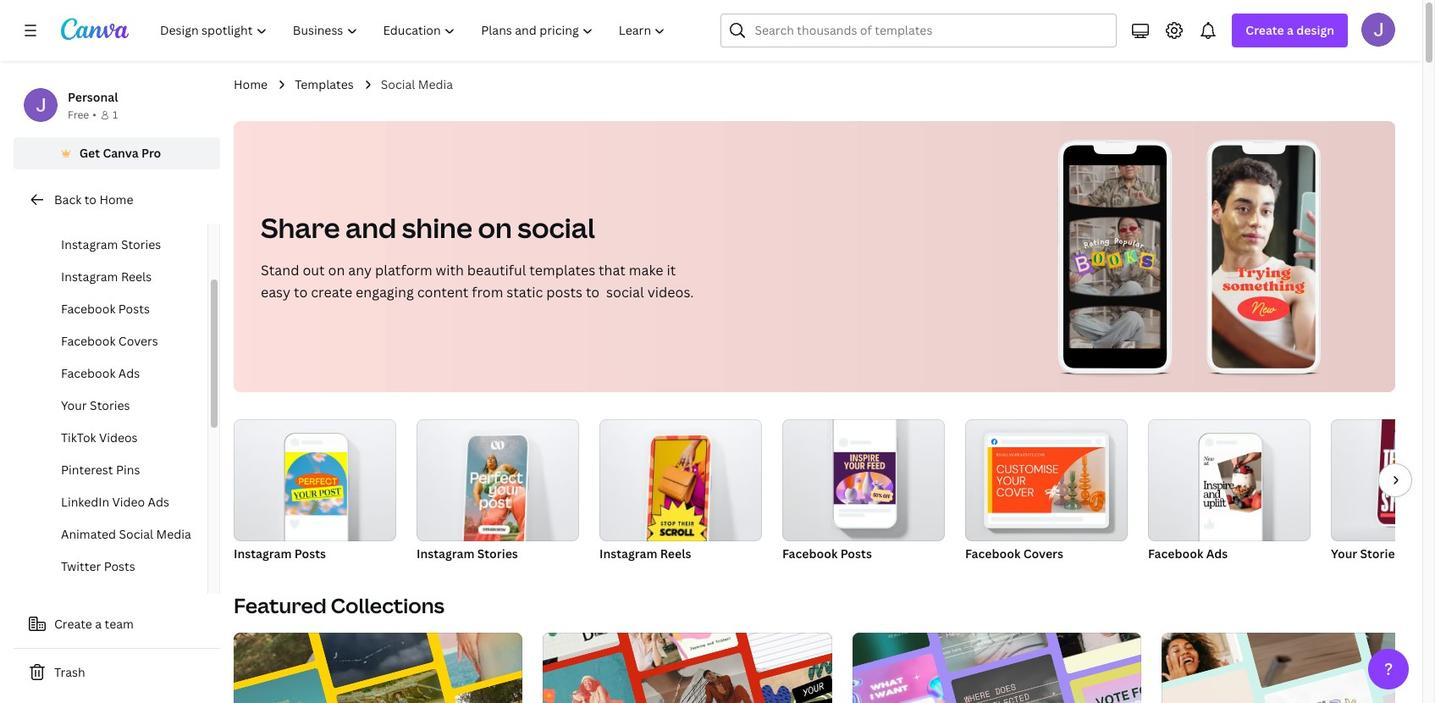 Task type: vqa. For each thing, say whether or not it's contained in the screenshot.
'gives' at the top of the page
no



Task type: locate. For each thing, give the bounding box(es) containing it.
easy
[[261, 283, 291, 302]]

video
[[112, 494, 145, 510]]

1 horizontal spatial your stories link
[[1332, 409, 1436, 565]]

stories
[[121, 236, 161, 252], [90, 397, 130, 413], [478, 546, 518, 562], [1361, 546, 1402, 562]]

0 horizontal spatial facebook covers link
[[27, 325, 208, 357]]

pins
[[116, 462, 140, 478]]

0 horizontal spatial facebook posts link
[[27, 293, 208, 325]]

0 vertical spatial instagram stories link
[[27, 229, 208, 261]]

instagram reel image
[[600, 419, 762, 541], [647, 435, 711, 551]]

design
[[1297, 22, 1335, 38]]

social media
[[381, 76, 453, 92]]

home left templates
[[234, 76, 268, 92]]

your stories up tiktok videos
[[61, 397, 130, 413]]

content
[[417, 283, 469, 302]]

create
[[1246, 22, 1285, 38], [54, 616, 92, 632]]

1 horizontal spatial instagram posts link
[[234, 419, 396, 565]]

1 horizontal spatial instagram stories link
[[417, 419, 579, 565]]

any
[[348, 261, 372, 280]]

instagram reels link
[[27, 261, 208, 293], [600, 419, 762, 565]]

stand
[[261, 261, 299, 280]]

1 horizontal spatial facebook posts
[[783, 546, 872, 562]]

1 horizontal spatial social
[[381, 76, 415, 92]]

1 vertical spatial facebook covers
[[966, 546, 1064, 562]]

to inside "link"
[[84, 191, 97, 208]]

1 vertical spatial on
[[328, 261, 345, 280]]

media down top level navigation element
[[418, 76, 453, 92]]

templates link
[[295, 75, 354, 94]]

0 vertical spatial media
[[418, 76, 453, 92]]

1 vertical spatial create
[[54, 616, 92, 632]]

ads
[[118, 365, 140, 381], [148, 494, 169, 510], [1207, 546, 1228, 562]]

0 horizontal spatial instagram stories link
[[27, 229, 208, 261]]

free •
[[68, 108, 97, 122]]

0 horizontal spatial instagram posts
[[61, 204, 152, 220]]

1 vertical spatial covers
[[1024, 546, 1064, 562]]

your stories
[[61, 397, 130, 413], [1332, 546, 1402, 562]]

get
[[79, 145, 100, 161]]

0 horizontal spatial instagram stories
[[61, 236, 161, 252]]

instagram reels link for rightmost facebook ads link's facebook posts link
[[600, 419, 762, 565]]

facebook cover image
[[966, 419, 1128, 541], [988, 447, 1106, 513]]

instagram posts down get canva pro button
[[61, 204, 152, 220]]

to
[[84, 191, 97, 208], [294, 283, 308, 302]]

your down "your story" image
[[1332, 546, 1358, 562]]

reels
[[121, 269, 152, 285], [660, 546, 692, 562]]

social
[[518, 209, 595, 246], [607, 283, 644, 302]]

0 vertical spatial create
[[1246, 22, 1285, 38]]

from
[[472, 283, 504, 302]]

share and shine on social image
[[989, 121, 1396, 392]]

0 vertical spatial home
[[234, 76, 268, 92]]

your stories link
[[27, 390, 208, 422], [1332, 409, 1436, 565]]

0 vertical spatial social
[[518, 209, 595, 246]]

0 vertical spatial instagram posts link
[[27, 197, 208, 229]]

1 horizontal spatial instagram stories
[[417, 546, 518, 562]]

1 vertical spatial facebook posts link
[[783, 419, 945, 565]]

instagram story image
[[417, 419, 579, 541], [464, 435, 528, 551]]

1 vertical spatial facebook ads
[[1149, 546, 1228, 562]]

facebook posts
[[61, 301, 150, 317], [783, 546, 872, 562]]

your stories down "your story" image
[[1332, 546, 1402, 562]]

social down top level navigation element
[[381, 76, 415, 92]]

home
[[234, 76, 268, 92], [99, 191, 133, 208]]

1 horizontal spatial facebook covers link
[[966, 419, 1128, 565]]

posts
[[547, 283, 583, 302]]

linkedin video ads
[[61, 494, 169, 510]]

create inside button
[[54, 616, 92, 632]]

instagram stories link for instagram posts 'link' corresponding to facebook posts link related to left facebook ads link
[[27, 229, 208, 261]]

facebook ad image
[[1149, 419, 1311, 541], [1200, 452, 1262, 515]]

0 horizontal spatial to
[[84, 191, 97, 208]]

create left team
[[54, 616, 92, 632]]

templates
[[530, 261, 596, 280]]

instagram stories link
[[27, 229, 208, 261], [417, 419, 579, 565]]

instagram reels
[[61, 269, 152, 285], [600, 546, 692, 562]]

facebook posts link
[[27, 293, 208, 325], [783, 419, 945, 565]]

social down that
[[607, 283, 644, 302]]

on up create on the left top
[[328, 261, 345, 280]]

0 horizontal spatial create
[[54, 616, 92, 632]]

with
[[436, 261, 464, 280]]

0 horizontal spatial reels
[[121, 269, 152, 285]]

1 vertical spatial instagram stories
[[417, 546, 518, 562]]

facebook post image
[[783, 419, 945, 541], [834, 452, 896, 504]]

a inside button
[[95, 616, 102, 632]]

share and shine on social
[[261, 209, 595, 246]]

0 horizontal spatial home
[[99, 191, 133, 208]]

your
[[61, 397, 87, 413], [1332, 546, 1358, 562]]

1 horizontal spatial your stories
[[1332, 546, 1402, 562]]

0 horizontal spatial facebook covers
[[61, 333, 158, 349]]

facebook covers
[[61, 333, 158, 349], [966, 546, 1064, 562]]

1 vertical spatial social
[[119, 526, 153, 542]]

1 vertical spatial instagram stories link
[[417, 419, 579, 565]]

beautiful
[[467, 261, 526, 280]]

0 horizontal spatial your
[[61, 397, 87, 413]]

instagram posts
[[61, 204, 152, 220], [234, 546, 326, 562]]

0 horizontal spatial on
[[328, 261, 345, 280]]

0 vertical spatial instagram reels link
[[27, 261, 208, 293]]

on up beautiful
[[478, 209, 512, 246]]

0 horizontal spatial facebook ads link
[[27, 357, 208, 390]]

videos.
[[648, 283, 694, 302]]

social
[[381, 76, 415, 92], [119, 526, 153, 542]]

a for team
[[95, 616, 102, 632]]

instagram reels link for facebook posts link related to left facebook ads link
[[27, 261, 208, 293]]

get canva pro button
[[14, 137, 220, 169]]

templates
[[295, 76, 354, 92]]

and
[[346, 209, 397, 246]]

static
[[507, 283, 543, 302]]

0 vertical spatial facebook covers
[[61, 333, 158, 349]]

1 vertical spatial home
[[99, 191, 133, 208]]

0 vertical spatial a
[[1288, 22, 1294, 38]]

0 vertical spatial facebook posts link
[[27, 293, 208, 325]]

your stories link for rightmost facebook ads link
[[1332, 409, 1436, 565]]

covers
[[118, 333, 158, 349], [1024, 546, 1064, 562]]

animated social media
[[61, 526, 191, 542]]

pinterest pins
[[61, 462, 140, 478]]

None search field
[[721, 14, 1118, 47]]

0 horizontal spatial media
[[156, 526, 191, 542]]

0 horizontal spatial instagram reels link
[[27, 261, 208, 293]]

1 vertical spatial your
[[1332, 546, 1358, 562]]

to right back
[[84, 191, 97, 208]]

0 horizontal spatial your stories
[[61, 397, 130, 413]]

0 vertical spatial to
[[84, 191, 97, 208]]

1 vertical spatial facebook posts
[[783, 546, 872, 562]]

to right easy
[[294, 283, 308, 302]]

0 vertical spatial facebook posts
[[61, 301, 150, 317]]

1 horizontal spatial reels
[[660, 546, 692, 562]]

0 horizontal spatial social
[[119, 526, 153, 542]]

1 vertical spatial instagram reels link
[[600, 419, 762, 565]]

facebook ads
[[61, 365, 140, 381], [1149, 546, 1228, 562]]

1 horizontal spatial create
[[1246, 22, 1285, 38]]

collections
[[331, 591, 445, 619]]

platform
[[375, 261, 433, 280]]

1 vertical spatial ads
[[148, 494, 169, 510]]

1 horizontal spatial to
[[294, 283, 308, 302]]

instagram posts link for rightmost facebook ads link's facebook posts link
[[234, 419, 396, 565]]

social down video
[[119, 526, 153, 542]]

posts
[[121, 204, 152, 220], [118, 301, 150, 317], [295, 546, 326, 562], [841, 546, 872, 562], [104, 558, 135, 574]]

canva
[[103, 145, 139, 161]]

a for design
[[1288, 22, 1294, 38]]

1 horizontal spatial facebook posts link
[[783, 419, 945, 565]]

a
[[1288, 22, 1294, 38], [95, 616, 102, 632]]

tiktok
[[61, 429, 96, 446]]

media down linkedin video ads 'link'
[[156, 526, 191, 542]]

a inside dropdown button
[[1288, 22, 1294, 38]]

it
[[667, 261, 676, 280]]

1 vertical spatial to
[[294, 283, 308, 302]]

1 vertical spatial facebook covers link
[[966, 419, 1128, 565]]

social inside stand out on any platform with beautiful templates that make it easy to create engaging content from static posts to  social videos.
[[607, 283, 644, 302]]

0 vertical spatial facebook ads link
[[27, 357, 208, 390]]

on
[[478, 209, 512, 246], [328, 261, 345, 280]]

create a design button
[[1233, 14, 1349, 47]]

facebook
[[61, 301, 116, 317], [61, 333, 116, 349], [61, 365, 116, 381], [783, 546, 838, 562], [966, 546, 1021, 562], [1149, 546, 1204, 562]]

out
[[303, 261, 325, 280]]

facebook ads link
[[27, 357, 208, 390], [1149, 419, 1311, 565]]

create
[[311, 283, 353, 302]]

1 horizontal spatial social
[[607, 283, 644, 302]]

share
[[261, 209, 340, 246]]

media
[[418, 76, 453, 92], [156, 526, 191, 542]]

1 horizontal spatial your
[[1332, 546, 1358, 562]]

home down get canva pro button
[[99, 191, 133, 208]]

instagram
[[61, 204, 118, 220], [61, 236, 118, 252], [61, 269, 118, 285], [234, 546, 292, 562], [417, 546, 475, 562], [600, 546, 658, 562]]

a left design
[[1288, 22, 1294, 38]]

1 horizontal spatial on
[[478, 209, 512, 246]]

instagram stories
[[61, 236, 161, 252], [417, 546, 518, 562]]

1 horizontal spatial a
[[1288, 22, 1294, 38]]

0 horizontal spatial ads
[[118, 365, 140, 381]]

instagram posts link
[[27, 197, 208, 229], [234, 419, 396, 565]]

0 vertical spatial social
[[381, 76, 415, 92]]

1 vertical spatial social
[[607, 283, 644, 302]]

twitter
[[61, 558, 101, 574]]

facebook covers link
[[27, 325, 208, 357], [966, 419, 1128, 565]]

social up templates
[[518, 209, 595, 246]]

tiktok videos link
[[27, 422, 208, 454]]

1 horizontal spatial instagram reels
[[600, 546, 692, 562]]

0 horizontal spatial your stories link
[[27, 390, 208, 422]]

personal
[[68, 89, 118, 105]]

0 horizontal spatial a
[[95, 616, 102, 632]]

1 horizontal spatial covers
[[1024, 546, 1064, 562]]

instagram posts up featured
[[234, 546, 326, 562]]

a left team
[[95, 616, 102, 632]]

instagram posts link for facebook posts link related to left facebook ads link
[[27, 197, 208, 229]]

0 horizontal spatial instagram posts link
[[27, 197, 208, 229]]

create inside dropdown button
[[1246, 22, 1285, 38]]

1 vertical spatial instagram posts
[[234, 546, 326, 562]]

instagram post image
[[234, 419, 396, 541], [285, 452, 347, 515]]

create left design
[[1246, 22, 1285, 38]]

1 vertical spatial facebook ads link
[[1149, 419, 1311, 565]]

0 vertical spatial instagram stories
[[61, 236, 161, 252]]

1 horizontal spatial media
[[418, 76, 453, 92]]

1 vertical spatial your stories
[[1332, 546, 1402, 562]]

tiktok videos
[[61, 429, 138, 446]]

to inside stand out on any platform with beautiful templates that make it easy to create engaging content from static posts to  social videos.
[[294, 283, 308, 302]]

1 vertical spatial instagram posts link
[[234, 419, 396, 565]]

back
[[54, 191, 82, 208]]

0 vertical spatial instagram reels
[[61, 269, 152, 285]]

0 vertical spatial facebook covers link
[[27, 325, 208, 357]]

1 vertical spatial a
[[95, 616, 102, 632]]

0 vertical spatial covers
[[118, 333, 158, 349]]

1 horizontal spatial instagram reels link
[[600, 419, 762, 565]]

your up tiktok
[[61, 397, 87, 413]]

1 vertical spatial reels
[[660, 546, 692, 562]]



Task type: describe. For each thing, give the bounding box(es) containing it.
1 horizontal spatial home
[[234, 76, 268, 92]]

0 horizontal spatial social
[[518, 209, 595, 246]]

0 vertical spatial your stories
[[61, 397, 130, 413]]

0 vertical spatial instagram posts
[[61, 204, 152, 220]]

Search search field
[[755, 14, 1107, 47]]

create a team
[[54, 616, 134, 632]]

back to home
[[54, 191, 133, 208]]

•
[[93, 108, 97, 122]]

pinterest
[[61, 462, 113, 478]]

2 vertical spatial ads
[[1207, 546, 1228, 562]]

linkedin
[[61, 494, 109, 510]]

featured collections
[[234, 591, 445, 619]]

home inside back to home "link"
[[99, 191, 133, 208]]

create for create a design
[[1246, 22, 1285, 38]]

0 vertical spatial reels
[[121, 269, 152, 285]]

team
[[105, 616, 134, 632]]

pinterest pins link
[[27, 454, 208, 486]]

0 vertical spatial on
[[478, 209, 512, 246]]

jacob simon image
[[1362, 13, 1396, 47]]

twitter posts
[[61, 558, 135, 574]]

twitter posts link
[[27, 551, 208, 583]]

create a team button
[[14, 607, 220, 641]]

trash
[[54, 664, 85, 680]]

shine
[[402, 209, 473, 246]]

featured
[[234, 591, 327, 619]]

ads inside linkedin video ads 'link'
[[148, 494, 169, 510]]

1 vertical spatial media
[[156, 526, 191, 542]]

0 horizontal spatial facebook posts
[[61, 301, 150, 317]]

instagram story image inside the instagram stories link
[[464, 435, 528, 551]]

home link
[[234, 75, 268, 94]]

instagram stories link for instagram posts 'link' associated with rightmost facebook ads link's facebook posts link
[[417, 419, 579, 565]]

create a design
[[1246, 22, 1335, 38]]

0 horizontal spatial covers
[[118, 333, 158, 349]]

stand out on any platform with beautiful templates that make it easy to create engaging content from static posts to  social videos.
[[261, 261, 694, 302]]

animated social media link
[[27, 518, 208, 551]]

1 vertical spatial instagram reels
[[600, 546, 692, 562]]

0 vertical spatial facebook ads
[[61, 365, 140, 381]]

engaging
[[356, 283, 414, 302]]

create for create a team
[[54, 616, 92, 632]]

0 horizontal spatial instagram reels
[[61, 269, 152, 285]]

top level navigation element
[[149, 14, 681, 47]]

videos
[[99, 429, 138, 446]]

1 horizontal spatial facebook covers
[[966, 546, 1064, 562]]

1
[[113, 108, 118, 122]]

facebook covers link for facebook posts link related to left facebook ads link
[[27, 325, 208, 357]]

that
[[599, 261, 626, 280]]

0 vertical spatial ads
[[118, 365, 140, 381]]

trash link
[[14, 656, 220, 690]]

pro
[[141, 145, 161, 161]]

get canva pro
[[79, 145, 161, 161]]

facebook posts link for left facebook ads link
[[27, 293, 208, 325]]

back to home link
[[14, 183, 220, 217]]

social inside animated social media link
[[119, 526, 153, 542]]

on inside stand out on any platform with beautiful templates that make it easy to create engaging content from static posts to  social videos.
[[328, 261, 345, 280]]

1 horizontal spatial instagram posts
[[234, 546, 326, 562]]

1 horizontal spatial facebook ads link
[[1149, 419, 1311, 565]]

0 vertical spatial your
[[61, 397, 87, 413]]

free
[[68, 108, 89, 122]]

your story image
[[1332, 419, 1436, 541]]

make
[[629, 261, 664, 280]]

animated
[[61, 526, 116, 542]]

linkedin video ads link
[[27, 486, 208, 518]]

your stories link for left facebook ads link
[[27, 390, 208, 422]]

1 horizontal spatial facebook ads
[[1149, 546, 1228, 562]]

facebook covers link for rightmost facebook ads link's facebook posts link
[[966, 419, 1128, 565]]

facebook posts link for rightmost facebook ads link
[[783, 419, 945, 565]]

posts inside twitter posts link
[[104, 558, 135, 574]]



